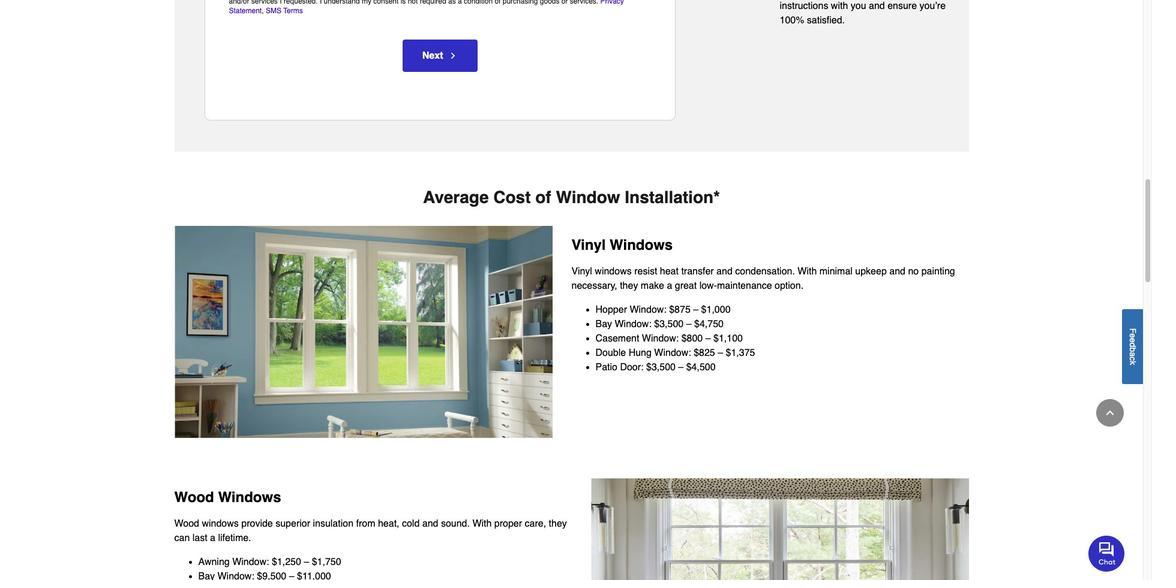 Task type: locate. For each thing, give the bounding box(es) containing it.
– right $825
[[718, 348, 723, 359]]

2 wood from the top
[[174, 519, 199, 530]]

wood for wood windows provide superior insulation from heat, cold and sound. with proper care, they can last a lifetime.
[[174, 519, 199, 530]]

0 horizontal spatial windows
[[218, 490, 281, 507]]

1 horizontal spatial and
[[717, 266, 733, 277]]

windows up the provide
[[218, 490, 281, 507]]

2 vinyl from the top
[[572, 266, 592, 277]]

0 vertical spatial windows
[[610, 237, 673, 254]]

$1,000
[[701, 305, 731, 316]]

resist
[[634, 266, 657, 277]]

they
[[620, 281, 638, 292], [549, 519, 567, 530]]

next button
[[403, 39, 477, 72]]

necessary,
[[572, 281, 617, 292]]

care,
[[525, 519, 546, 530]]

wood windows provide superior insulation from heat, cold and sound. with proper care, they can last a lifetime.
[[174, 519, 567, 544]]

$4,500
[[686, 362, 716, 373]]

1 vertical spatial windows
[[202, 519, 239, 530]]

$1,100
[[714, 334, 743, 344]]

and right "cold"
[[422, 519, 438, 530]]

they inside "wood windows provide superior insulation from heat, cold and sound. with proper care, they can last a lifetime."
[[549, 519, 567, 530]]

–
[[693, 305, 699, 316], [686, 319, 692, 330], [706, 334, 711, 344], [718, 348, 723, 359], [678, 362, 684, 373], [304, 558, 309, 568]]

0 vertical spatial windows
[[595, 266, 632, 277]]

and
[[717, 266, 733, 277], [890, 266, 906, 277], [422, 519, 438, 530]]

wood
[[174, 490, 214, 507], [174, 519, 199, 530]]

1 wood from the top
[[174, 490, 214, 507]]

and up low-
[[717, 266, 733, 277]]

1 vertical spatial with
[[473, 519, 492, 530]]

chevron up image
[[1104, 407, 1116, 419]]

windows inside "wood windows provide superior insulation from heat, cold and sound. with proper care, they can last a lifetime."
[[202, 519, 239, 530]]

with left proper
[[473, 519, 492, 530]]

scroll to top element
[[1096, 400, 1124, 427]]

low-
[[700, 281, 717, 292]]

from
[[356, 519, 375, 530]]

they down resist
[[620, 281, 638, 292]]

e
[[1128, 334, 1138, 338], [1128, 338, 1138, 343]]

1 horizontal spatial a
[[667, 281, 672, 292]]

– up $800
[[686, 319, 692, 330]]

windows inside vinyl windows resist heat transfer and condensation. with minimal upkeep and no painting necessary, they make a great low-maintenance option.
[[595, 266, 632, 277]]

0 vertical spatial they
[[620, 281, 638, 292]]

they inside vinyl windows resist heat transfer and condensation. with minimal upkeep and no painting necessary, they make a great low-maintenance option.
[[620, 281, 638, 292]]

a up "k"
[[1128, 352, 1138, 357]]

window:
[[630, 305, 667, 316], [615, 319, 652, 330], [642, 334, 679, 344], [654, 348, 691, 359], [232, 558, 269, 568]]

k
[[1128, 361, 1138, 365]]

windows
[[595, 266, 632, 277], [202, 519, 239, 530]]

0 horizontal spatial windows
[[202, 519, 239, 530]]

$800
[[682, 334, 703, 344]]

a for vinyl windows
[[667, 281, 672, 292]]

0 vertical spatial with
[[798, 266, 817, 277]]

window
[[556, 188, 620, 207]]

0 horizontal spatial they
[[549, 519, 567, 530]]

0 vertical spatial vinyl
[[572, 237, 606, 254]]

a down heat
[[667, 281, 672, 292]]

f
[[1128, 328, 1138, 334]]

a
[[667, 281, 672, 292], [1128, 352, 1138, 357], [210, 534, 215, 544]]

option.
[[775, 281, 804, 292]]

last
[[192, 534, 207, 544]]

windows up lifetime.
[[202, 519, 239, 530]]

wood windows
[[174, 490, 281, 507]]

1 vertical spatial vinyl
[[572, 266, 592, 277]]

window: up hung
[[642, 334, 679, 344]]

1 e from the top
[[1128, 334, 1138, 338]]

no
[[908, 266, 919, 277]]

1 horizontal spatial windows
[[595, 266, 632, 277]]

minimal
[[820, 266, 853, 277]]

1 vertical spatial wood
[[174, 519, 199, 530]]

vinyl inside vinyl windows resist heat transfer and condensation. with minimal upkeep and no painting necessary, they make a great low-maintenance option.
[[572, 266, 592, 277]]

wood up 'can'
[[174, 519, 199, 530]]

2 vertical spatial a
[[210, 534, 215, 544]]

1 horizontal spatial with
[[798, 266, 817, 277]]

$3,500 down $875
[[654, 319, 684, 330]]

condensation.
[[735, 266, 795, 277]]

make
[[641, 281, 664, 292]]

1 vertical spatial they
[[549, 519, 567, 530]]

1 vinyl from the top
[[572, 237, 606, 254]]

$3,500 down hung
[[646, 362, 676, 373]]

and left no
[[890, 266, 906, 277]]

0 horizontal spatial with
[[473, 519, 492, 530]]

door:
[[620, 362, 644, 373]]

windows
[[610, 237, 673, 254], [218, 490, 281, 507]]

awning window: $1,250 – $1,750
[[198, 558, 341, 568]]

2 e from the top
[[1128, 338, 1138, 343]]

bay
[[596, 319, 612, 330]]

wood up last
[[174, 490, 214, 507]]

1 horizontal spatial windows
[[610, 237, 673, 254]]

hopper
[[596, 305, 627, 316]]

$825
[[694, 348, 715, 359]]

terms
[[283, 6, 303, 15]]

windows up necessary,
[[595, 266, 632, 277]]

with inside vinyl windows resist heat transfer and condensation. with minimal upkeep and no painting necessary, they make a great low-maintenance option.
[[798, 266, 817, 277]]

$1,750
[[312, 558, 341, 568]]

$1,250
[[272, 558, 301, 568]]

window: up casement
[[615, 319, 652, 330]]

$875
[[669, 305, 691, 316]]

with up option.
[[798, 266, 817, 277]]

a inside "wood windows provide superior insulation from heat, cold and sound. with proper care, they can last a lifetime."
[[210, 534, 215, 544]]

c
[[1128, 357, 1138, 361]]

d
[[1128, 343, 1138, 348]]

e up b
[[1128, 338, 1138, 343]]

with
[[798, 266, 817, 277], [473, 519, 492, 530]]

sound.
[[441, 519, 470, 530]]

a right last
[[210, 534, 215, 544]]

wood inside "wood windows provide superior insulation from heat, cold and sound. with proper care, they can last a lifetime."
[[174, 519, 199, 530]]

two windows in a blue living room with a view of a yard. image
[[174, 226, 572, 439]]

cost
[[493, 188, 531, 207]]

$3,500
[[654, 319, 684, 330], [646, 362, 676, 373]]

0 vertical spatial wood
[[174, 490, 214, 507]]

a inside button
[[1128, 352, 1138, 357]]

and inside "wood windows provide superior insulation from heat, cold and sound. with proper care, they can last a lifetime."
[[422, 519, 438, 530]]

sms terms link
[[266, 6, 303, 15]]

2 horizontal spatial a
[[1128, 352, 1138, 357]]

they right care,
[[549, 519, 567, 530]]

0 horizontal spatial and
[[422, 519, 438, 530]]

0 horizontal spatial a
[[210, 534, 215, 544]]

$1,375
[[726, 348, 755, 359]]

windows up resist
[[610, 237, 673, 254]]

a for wood windows
[[210, 534, 215, 544]]

1 vertical spatial a
[[1128, 352, 1138, 357]]

0 vertical spatial a
[[667, 281, 672, 292]]

1 horizontal spatial they
[[620, 281, 638, 292]]

1 vertical spatial windows
[[218, 490, 281, 507]]

e up d
[[1128, 334, 1138, 338]]

window: down make
[[630, 305, 667, 316]]

vinyl
[[572, 237, 606, 254], [572, 266, 592, 277]]

a inside vinyl windows resist heat transfer and condensation. with minimal upkeep and no painting necessary, they make a great low-maintenance option.
[[667, 281, 672, 292]]



Task type: vqa. For each thing, say whether or not it's contained in the screenshot.
a to the middle
yes



Task type: describe. For each thing, give the bounding box(es) containing it.
windows for vinyl
[[595, 266, 632, 277]]

, sms terms
[[262, 6, 303, 15]]

casement
[[596, 334, 639, 344]]

f e e d b a c k
[[1128, 328, 1138, 365]]

privacy
[[600, 0, 624, 5]]

average
[[423, 188, 489, 207]]

– down $4,750
[[706, 334, 711, 344]]

– right $875
[[693, 305, 699, 316]]

statement
[[229, 6, 262, 15]]

installation*
[[625, 188, 720, 207]]

can
[[174, 534, 190, 544]]

awning
[[198, 558, 230, 568]]

windows for vinyl windows
[[610, 237, 673, 254]]

vinyl for vinyl windows resist heat transfer and condensation. with minimal upkeep and no painting necessary, they make a great low-maintenance option.
[[572, 266, 592, 277]]

1 vertical spatial $3,500
[[646, 362, 676, 373]]

window: down $800
[[654, 348, 691, 359]]

transfer
[[681, 266, 714, 277]]

vinyl windows resist heat transfer and condensation. with minimal upkeep and no painting necessary, they make a great low-maintenance option.
[[572, 266, 955, 292]]

wood for wood windows
[[174, 490, 214, 507]]

with inside "wood windows provide superior insulation from heat, cold and sound. with proper care, they can last a lifetime."
[[473, 519, 492, 530]]

vinyl windows
[[572, 237, 673, 254]]

vinyl for vinyl windows
[[572, 237, 606, 254]]

cold
[[402, 519, 420, 530]]

hopper window: $875 – $1,000 bay window: $3,500 – $4,750 casement window: $800 – $1,100 double hung window: $825 – $1,375 patio door: $3,500 – $4,500
[[596, 305, 755, 373]]

0 vertical spatial $3,500
[[654, 319, 684, 330]]

hung
[[629, 348, 652, 359]]

chevron right image
[[448, 51, 458, 60]]

heat,
[[378, 519, 399, 530]]

insulation
[[313, 519, 353, 530]]

window: down lifetime.
[[232, 558, 269, 568]]

next
[[422, 50, 443, 61]]

– left $4,500
[[678, 362, 684, 373]]

great
[[675, 281, 697, 292]]

provide
[[241, 519, 273, 530]]

privacy statement
[[229, 0, 624, 15]]

– right $1,250
[[304, 558, 309, 568]]

patio
[[596, 362, 617, 373]]

windows for wood
[[202, 519, 239, 530]]

a window seat with a blue cushion built into an alcove with a view of a wooded area. image
[[572, 479, 969, 581]]

double
[[596, 348, 626, 359]]

of
[[535, 188, 551, 207]]

windows for wood windows
[[218, 490, 281, 507]]

2 horizontal spatial and
[[890, 266, 906, 277]]

painting
[[922, 266, 955, 277]]

$4,750
[[694, 319, 724, 330]]

f e e d b a c k button
[[1122, 309, 1143, 384]]

superior
[[276, 519, 310, 530]]

proper
[[494, 519, 522, 530]]

privacy statement link
[[229, 0, 624, 15]]

maintenance
[[717, 281, 772, 292]]

upkeep
[[855, 266, 887, 277]]

chat invite button image
[[1089, 536, 1125, 572]]

b
[[1128, 348, 1138, 352]]

heat
[[660, 266, 679, 277]]

sms
[[266, 6, 281, 15]]

lifetime.
[[218, 534, 251, 544]]

average cost of window installation*
[[423, 188, 720, 207]]

,
[[262, 6, 264, 15]]



